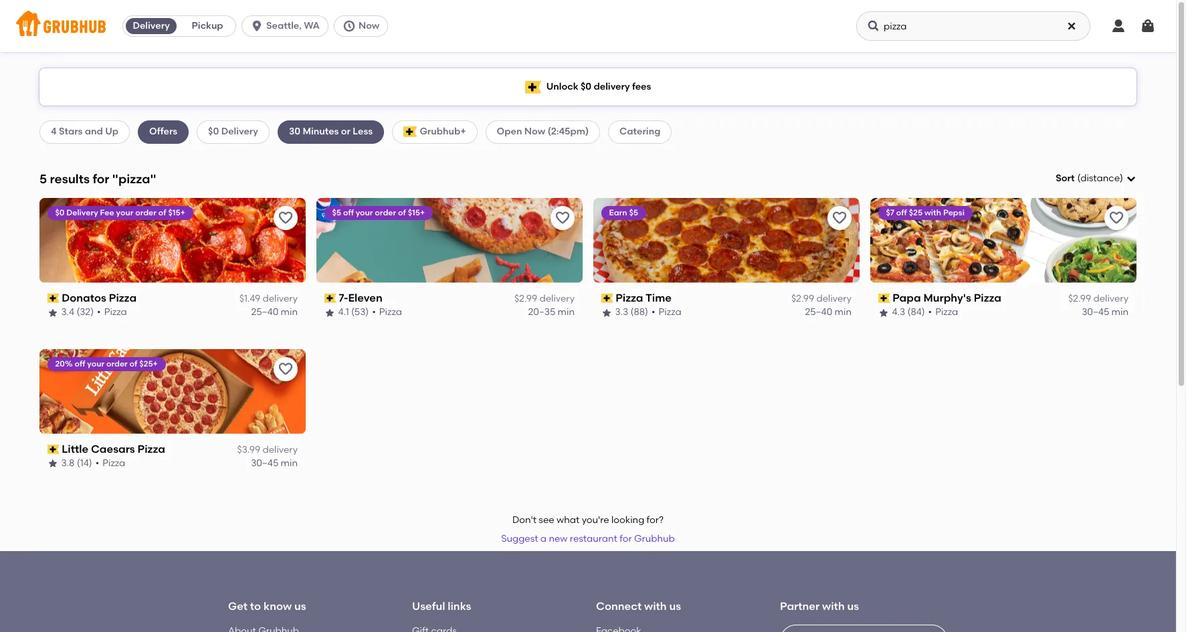 Task type: describe. For each thing, give the bounding box(es) containing it.
5 results for "pizza"
[[39, 171, 156, 186]]

partner
[[780, 600, 820, 613]]

donatos
[[62, 292, 107, 304]]

save this restaurant button for papa murphy's pizza
[[1105, 206, 1129, 230]]

7-eleven
[[339, 292, 383, 304]]

up
[[105, 126, 118, 137]]

know
[[264, 600, 292, 613]]

subscription pass image for papa murphy's pizza
[[879, 294, 890, 303]]

(
[[1078, 173, 1081, 184]]

delivery for $0 delivery fee your order of $15+
[[67, 208, 98, 217]]

$5 off your order of $15+
[[333, 208, 425, 217]]

connect
[[596, 600, 642, 613]]

for inside 'button'
[[620, 533, 632, 545]]

with for partner with us
[[823, 600, 845, 613]]

1 $15+ from the left
[[169, 208, 186, 217]]

less
[[353, 126, 373, 137]]

$0 for $0 delivery
[[208, 126, 219, 137]]

$25+
[[140, 359, 158, 369]]

• pizza for eleven
[[373, 307, 403, 318]]

save this restaurant image for little caesars pizza
[[278, 361, 294, 377]]

20%
[[56, 359, 73, 369]]

• for time
[[652, 307, 656, 318]]

$2.99 delivery for papa murphy's pizza
[[1069, 293, 1129, 305]]

star icon image for little caesars pizza
[[48, 459, 58, 469]]

connect with us
[[596, 600, 681, 613]]

minutes
[[303, 126, 339, 137]]

stars
[[59, 126, 83, 137]]

4
[[51, 126, 57, 137]]

save this restaurant image for donatos pizza
[[278, 210, 294, 226]]

svg image inside field
[[1126, 173, 1137, 184]]

don't see what you're looking for?
[[513, 515, 664, 526]]

20–35
[[528, 307, 556, 318]]

little
[[62, 443, 89, 456]]

(84)
[[908, 307, 926, 318]]

unlock
[[547, 81, 579, 92]]

• pizza for murphy's
[[929, 307, 959, 318]]

papa murphy's pizza logo image
[[871, 198, 1137, 283]]

$3.99 delivery
[[237, 444, 298, 456]]

$3.99
[[237, 444, 260, 456]]

get to know us
[[228, 600, 306, 613]]

of for little caesars pizza
[[130, 359, 138, 369]]

new
[[549, 533, 568, 545]]

save this restaurant button for 7-eleven
[[551, 206, 575, 230]]

• pizza for pizza
[[97, 307, 127, 318]]

7-
[[339, 292, 349, 304]]

3.3 (88)
[[616, 307, 649, 318]]

star icon image for 7-eleven
[[325, 308, 335, 318]]

off for little
[[75, 359, 86, 369]]

pizza down papa murphy's pizza
[[936, 307, 959, 318]]

25–40 for donatos pizza
[[251, 307, 279, 318]]

• pizza for time
[[652, 307, 682, 318]]

to
[[250, 600, 261, 613]]

subscription pass image for 7-eleven
[[325, 294, 336, 303]]

)
[[1120, 173, 1124, 184]]

us for partner with us
[[848, 600, 859, 613]]

3.8 (14)
[[62, 458, 92, 469]]

sort ( distance )
[[1056, 173, 1124, 184]]

fee
[[100, 208, 115, 217]]

"pizza"
[[112, 171, 156, 186]]

time
[[646, 292, 672, 304]]

unlock $0 delivery fees
[[547, 81, 651, 92]]

min for pizza time
[[835, 307, 852, 318]]

wa
[[304, 20, 320, 31]]

pizza time
[[616, 292, 672, 304]]

subscription pass image for donatos pizza
[[48, 294, 59, 303]]

20–35 min
[[528, 307, 575, 318]]

1 $5 from the left
[[333, 208, 342, 217]]

3.4
[[62, 307, 75, 318]]

pepsi
[[944, 208, 965, 217]]

4.3
[[893, 307, 906, 318]]

7-eleven logo image
[[317, 198, 583, 283]]

save this restaurant image for papa murphy's pizza
[[1109, 210, 1125, 226]]

or
[[341, 126, 351, 137]]

1 horizontal spatial order
[[136, 208, 157, 217]]

catering
[[620, 126, 661, 137]]

5 results for "pizza" main content
[[0, 52, 1176, 632]]

save this restaurant button for pizza time
[[828, 206, 852, 230]]

• for eleven
[[373, 307, 376, 318]]

with for connect with us
[[644, 600, 667, 613]]

subscription pass image for pizza time
[[602, 294, 613, 303]]

3.4 (32)
[[62, 307, 94, 318]]

eleven
[[349, 292, 383, 304]]

seattle, wa button
[[242, 15, 334, 37]]

20% off your order of $25+
[[56, 359, 158, 369]]

none field inside 5 results for "pizza" main content
[[1056, 172, 1137, 186]]

restaurant
[[570, 533, 618, 545]]

off for papa
[[897, 208, 908, 217]]

pizza right caesars
[[138, 443, 165, 456]]

main navigation navigation
[[0, 0, 1176, 52]]

donatos pizza
[[62, 292, 137, 304]]

delivery for pizza time
[[817, 293, 852, 305]]

little caesars pizza
[[62, 443, 165, 456]]

(53)
[[352, 307, 369, 318]]

$1.49 delivery
[[239, 293, 298, 305]]

seattle,
[[266, 20, 302, 31]]

2 $5 from the left
[[630, 208, 639, 217]]

now inside button
[[359, 20, 380, 31]]

grubhub
[[634, 533, 675, 545]]

$25
[[910, 208, 923, 217]]

25–40 min for donatos pizza
[[251, 307, 298, 318]]

• for murphy's
[[929, 307, 933, 318]]

open now (2:45pm)
[[497, 126, 589, 137]]

delivery for $0 delivery
[[221, 126, 258, 137]]

25–40 min for pizza time
[[805, 307, 852, 318]]

25–40 for pizza time
[[805, 307, 833, 318]]

30 minutes or less
[[289, 126, 373, 137]]

min for little caesars pizza
[[281, 458, 298, 469]]

distance
[[1081, 173, 1120, 184]]

and
[[85, 126, 103, 137]]

svg image inside seattle, wa button
[[250, 19, 264, 33]]

$2.99 delivery for pizza time
[[792, 293, 852, 305]]

30
[[289, 126, 301, 137]]

delivery for little caesars pizza
[[263, 444, 298, 456]]

Search for food, convenience, alcohol... search field
[[857, 11, 1091, 41]]

for?
[[647, 515, 664, 526]]

(14)
[[77, 458, 92, 469]]

us for connect with us
[[669, 600, 681, 613]]

fees
[[632, 81, 651, 92]]

(32)
[[77, 307, 94, 318]]



Task type: vqa. For each thing, say whether or not it's contained in the screenshot.
protein inside the EXTRA PROTEIN (OPTIONAL) Select up to 20 (Optional)
no



Task type: locate. For each thing, give the bounding box(es) containing it.
star icon image for pizza time
[[602, 308, 612, 318]]

$0 for $0 delivery fee your order of $15+
[[56, 208, 65, 217]]

sort
[[1056, 173, 1075, 184]]

0 horizontal spatial subscription pass image
[[48, 294, 59, 303]]

0 horizontal spatial save this restaurant image
[[278, 361, 294, 377]]

links
[[448, 600, 471, 613]]

0 vertical spatial now
[[359, 20, 380, 31]]

save this restaurant button for donatos pizza
[[274, 206, 298, 230]]

2 horizontal spatial $0
[[581, 81, 592, 92]]

1 vertical spatial svg image
[[1126, 173, 1137, 184]]

• right the (32)
[[97, 307, 101, 318]]

• for pizza
[[97, 307, 101, 318]]

1 vertical spatial 30–45
[[251, 458, 279, 469]]

1 vertical spatial for
[[620, 533, 632, 545]]

star icon image left 4.1
[[325, 308, 335, 318]]

0 horizontal spatial 30–45 min
[[251, 458, 298, 469]]

your for little caesars pizza
[[88, 359, 105, 369]]

1 25–40 min from the left
[[251, 307, 298, 318]]

0 horizontal spatial $0
[[56, 208, 65, 217]]

none field containing sort
[[1056, 172, 1137, 186]]

5
[[39, 171, 47, 186]]

1 horizontal spatial $0
[[208, 126, 219, 137]]

1 horizontal spatial us
[[669, 600, 681, 613]]

1 horizontal spatial save this restaurant image
[[832, 210, 848, 226]]

4.1
[[339, 307, 349, 318]]

• right (88)
[[652, 307, 656, 318]]

30–45 min
[[1082, 307, 1129, 318], [251, 458, 298, 469]]

murphy's
[[924, 292, 972, 304]]

pizza down the eleven
[[380, 307, 403, 318]]

open
[[497, 126, 522, 137]]

$7
[[887, 208, 895, 217]]

$15+
[[169, 208, 186, 217], [408, 208, 425, 217]]

now
[[359, 20, 380, 31], [524, 126, 545, 137]]

subscription pass image left 7-
[[325, 294, 336, 303]]

0 vertical spatial 30–45
[[1082, 307, 1110, 318]]

1 horizontal spatial $2.99
[[792, 293, 814, 305]]

• pizza down the eleven
[[373, 307, 403, 318]]

1 horizontal spatial $2.99 delivery
[[792, 293, 852, 305]]

2 vertical spatial delivery
[[67, 208, 98, 217]]

2 save this restaurant image from the left
[[555, 210, 571, 226]]

for right results
[[93, 171, 109, 186]]

• right (84)
[[929, 307, 933, 318]]

svg image right )
[[1126, 173, 1137, 184]]

0 horizontal spatial $5
[[333, 208, 342, 217]]

star icon image left the 3.4
[[48, 308, 58, 318]]

1 horizontal spatial 30–45
[[1082, 307, 1110, 318]]

of for 7-eleven
[[399, 208, 406, 217]]

1 horizontal spatial of
[[159, 208, 167, 217]]

3 subscription pass image from the left
[[879, 294, 890, 303]]

2 subscription pass image from the left
[[602, 294, 613, 303]]

min for papa murphy's pizza
[[1112, 307, 1129, 318]]

delivery inside button
[[133, 20, 170, 31]]

0 horizontal spatial your
[[88, 359, 105, 369]]

0 horizontal spatial now
[[359, 20, 380, 31]]

4.1 (53)
[[339, 307, 369, 318]]

1 $2.99 from the left
[[515, 293, 537, 305]]

delivery for 7-eleven
[[540, 293, 575, 305]]

us right connect
[[669, 600, 681, 613]]

with right connect
[[644, 600, 667, 613]]

save this restaurant button
[[274, 206, 298, 230], [551, 206, 575, 230], [828, 206, 852, 230], [1105, 206, 1129, 230], [274, 357, 298, 381]]

30–45
[[1082, 307, 1110, 318], [251, 458, 279, 469]]

delivery for donatos pizza
[[263, 293, 298, 305]]

svg image
[[1111, 18, 1127, 34], [1140, 18, 1156, 34], [250, 19, 264, 33], [867, 19, 881, 33], [1067, 21, 1077, 31]]

$2.99 for papa murphy's pizza
[[1069, 293, 1092, 305]]

30–45 for little caesars pizza
[[251, 458, 279, 469]]

2 horizontal spatial order
[[375, 208, 397, 217]]

1 horizontal spatial grubhub plus flag logo image
[[525, 81, 541, 93]]

donatos pizza logo image
[[39, 198, 306, 283]]

• pizza down caesars
[[96, 458, 126, 469]]

0 horizontal spatial $2.99 delivery
[[515, 293, 575, 305]]

a
[[541, 533, 547, 545]]

$1.49
[[239, 293, 260, 305]]

1 vertical spatial grubhub plus flag logo image
[[404, 127, 417, 137]]

us right partner
[[848, 600, 859, 613]]

• right (14)
[[96, 458, 99, 469]]

looking
[[612, 515, 645, 526]]

0 horizontal spatial subscription pass image
[[48, 445, 59, 454]]

earn $5
[[610, 208, 639, 217]]

pizza down donatos pizza
[[104, 307, 127, 318]]

3 us from the left
[[848, 600, 859, 613]]

0 horizontal spatial off
[[75, 359, 86, 369]]

0 horizontal spatial $2.99
[[515, 293, 537, 305]]

3.8
[[62, 458, 75, 469]]

delivery button
[[123, 15, 179, 37]]

2 $2.99 delivery from the left
[[792, 293, 852, 305]]

$0 right unlock
[[581, 81, 592, 92]]

0 horizontal spatial delivery
[[67, 208, 98, 217]]

$0 delivery fee your order of $15+
[[56, 208, 186, 217]]

svg image right wa
[[343, 19, 356, 33]]

subscription pass image for little caesars pizza
[[48, 445, 59, 454]]

0 vertical spatial for
[[93, 171, 109, 186]]

0 vertical spatial grubhub plus flag logo image
[[525, 81, 541, 93]]

order
[[136, 208, 157, 217], [375, 208, 397, 217], [107, 359, 128, 369]]

star icon image left '4.3'
[[879, 308, 889, 318]]

save this restaurant image
[[278, 210, 294, 226], [555, 210, 571, 226]]

$2.99 delivery for 7-eleven
[[515, 293, 575, 305]]

star icon image left 3.8
[[48, 459, 58, 469]]

2 horizontal spatial delivery
[[221, 126, 258, 137]]

grubhub plus flag logo image for unlock $0 delivery fees
[[525, 81, 541, 93]]

useful
[[412, 600, 445, 613]]

$2.99
[[515, 293, 537, 305], [792, 293, 814, 305], [1069, 293, 1092, 305]]

don't
[[513, 515, 537, 526]]

2 horizontal spatial with
[[925, 208, 942, 217]]

2 horizontal spatial $2.99
[[1069, 293, 1092, 305]]

pizza down time in the right top of the page
[[659, 307, 682, 318]]

0 horizontal spatial 25–40
[[251, 307, 279, 318]]

0 vertical spatial subscription pass image
[[325, 294, 336, 303]]

0 horizontal spatial for
[[93, 171, 109, 186]]

order for little caesars pizza
[[107, 359, 128, 369]]

(88)
[[631, 307, 649, 318]]

1 us from the left
[[294, 600, 306, 613]]

pizza down little caesars pizza
[[103, 458, 126, 469]]

1 save this restaurant image from the left
[[278, 210, 294, 226]]

delivery left pickup
[[133, 20, 170, 31]]

grubhub plus flag logo image
[[525, 81, 541, 93], [404, 127, 417, 137]]

pizza
[[109, 292, 137, 304], [616, 292, 644, 304], [974, 292, 1002, 304], [104, 307, 127, 318], [380, 307, 403, 318], [659, 307, 682, 318], [936, 307, 959, 318], [138, 443, 165, 456], [103, 458, 126, 469]]

pizza right donatos
[[109, 292, 137, 304]]

seattle, wa
[[266, 20, 320, 31]]

star icon image for papa murphy's pizza
[[879, 308, 889, 318]]

save this restaurant image for pizza time
[[832, 210, 848, 226]]

1 vertical spatial 30–45 min
[[251, 458, 298, 469]]

1 horizontal spatial subscription pass image
[[602, 294, 613, 303]]

save this restaurant image
[[832, 210, 848, 226], [1109, 210, 1125, 226], [278, 361, 294, 377]]

1 horizontal spatial 25–40
[[805, 307, 833, 318]]

1 horizontal spatial delivery
[[133, 20, 170, 31]]

order for 7-eleven
[[375, 208, 397, 217]]

papa
[[893, 292, 922, 304]]

0 vertical spatial svg image
[[343, 19, 356, 33]]

4.3 (84)
[[893, 307, 926, 318]]

(2:45pm)
[[548, 126, 589, 137]]

grubhub+
[[420, 126, 466, 137]]

$2.99 delivery
[[515, 293, 575, 305], [792, 293, 852, 305], [1069, 293, 1129, 305]]

$2.99 for pizza time
[[792, 293, 814, 305]]

$0 right the offers
[[208, 126, 219, 137]]

star icon image left 3.3
[[602, 308, 612, 318]]

now right open
[[524, 126, 545, 137]]

1 horizontal spatial your
[[116, 208, 134, 217]]

with right $25
[[925, 208, 942, 217]]

2 25–40 from the left
[[805, 307, 833, 318]]

min
[[281, 307, 298, 318], [558, 307, 575, 318], [835, 307, 852, 318], [1112, 307, 1129, 318], [281, 458, 298, 469]]

$7 off $25 with pepsi
[[887, 208, 965, 217]]

0 vertical spatial 30–45 min
[[1082, 307, 1129, 318]]

3 $2.99 delivery from the left
[[1069, 293, 1129, 305]]

None field
[[1056, 172, 1137, 186]]

0 horizontal spatial 25–40 min
[[251, 307, 298, 318]]

subscription pass image left donatos
[[48, 294, 59, 303]]

1 horizontal spatial 25–40 min
[[805, 307, 852, 318]]

1 vertical spatial subscription pass image
[[48, 445, 59, 454]]

3.3
[[616, 307, 629, 318]]

subscription pass image
[[48, 294, 59, 303], [602, 294, 613, 303], [879, 294, 890, 303]]

pizza up 3.3 (88)
[[616, 292, 644, 304]]

3 $2.99 from the left
[[1069, 293, 1092, 305]]

min for donatos pizza
[[281, 307, 298, 318]]

• pizza down papa murphy's pizza
[[929, 307, 959, 318]]

1 25–40 from the left
[[251, 307, 279, 318]]

for
[[93, 171, 109, 186], [620, 533, 632, 545]]

1 horizontal spatial subscription pass image
[[325, 294, 336, 303]]

delivery left fee
[[67, 208, 98, 217]]

0 horizontal spatial $15+
[[169, 208, 186, 217]]

delivery left 30
[[221, 126, 258, 137]]

0 horizontal spatial of
[[130, 359, 138, 369]]

• pizza down time in the right top of the page
[[652, 307, 682, 318]]

0 horizontal spatial save this restaurant image
[[278, 210, 294, 226]]

$2.99 for 7-eleven
[[515, 293, 537, 305]]

offers
[[149, 126, 177, 137]]

1 horizontal spatial $5
[[630, 208, 639, 217]]

save this restaurant image for 7-eleven
[[555, 210, 571, 226]]

1 horizontal spatial now
[[524, 126, 545, 137]]

1 horizontal spatial svg image
[[1126, 173, 1137, 184]]

get
[[228, 600, 248, 613]]

star icon image for donatos pizza
[[48, 308, 58, 318]]

0 horizontal spatial with
[[644, 600, 667, 613]]

1 horizontal spatial save this restaurant image
[[555, 210, 571, 226]]

you're
[[582, 515, 609, 526]]

grubhub plus flag logo image for grubhub+
[[404, 127, 417, 137]]

30–45 for papa murphy's pizza
[[1082, 307, 1110, 318]]

delivery
[[133, 20, 170, 31], [221, 126, 258, 137], [67, 208, 98, 217]]

papa murphy's pizza
[[893, 292, 1002, 304]]

what
[[557, 515, 580, 526]]

• pizza down donatos pizza
[[97, 307, 127, 318]]

useful links
[[412, 600, 471, 613]]

1 $2.99 delivery from the left
[[515, 293, 575, 305]]

pizza right murphy's
[[974, 292, 1002, 304]]

0 horizontal spatial grubhub plus flag logo image
[[404, 127, 417, 137]]

4 stars and up
[[51, 126, 118, 137]]

save this restaurant button for little caesars pizza
[[274, 357, 298, 381]]

subscription pass image left the pizza time
[[602, 294, 613, 303]]

svg image inside "now" button
[[343, 19, 356, 33]]

$0 down results
[[56, 208, 65, 217]]

• pizza for caesars
[[96, 458, 126, 469]]

0 horizontal spatial order
[[107, 359, 128, 369]]

• right (53)
[[373, 307, 376, 318]]

of
[[159, 208, 167, 217], [399, 208, 406, 217], [130, 359, 138, 369]]

1 horizontal spatial off
[[344, 208, 354, 217]]

1 vertical spatial $0
[[208, 126, 219, 137]]

$0 delivery
[[208, 126, 258, 137]]

pickup
[[192, 20, 223, 31]]

2 $15+ from the left
[[408, 208, 425, 217]]

2 horizontal spatial your
[[356, 208, 373, 217]]

subscription pass image left papa
[[879, 294, 890, 303]]

0 horizontal spatial svg image
[[343, 19, 356, 33]]

2 horizontal spatial subscription pass image
[[879, 294, 890, 303]]

2 us from the left
[[669, 600, 681, 613]]

for down looking
[[620, 533, 632, 545]]

grubhub plus flag logo image left grubhub+
[[404, 127, 417, 137]]

earn
[[610, 208, 628, 217]]

pizza time logo image
[[594, 198, 860, 283]]

• for caesars
[[96, 458, 99, 469]]

with right partner
[[823, 600, 845, 613]]

min for 7-eleven
[[558, 307, 575, 318]]

2 horizontal spatial $2.99 delivery
[[1069, 293, 1129, 305]]

2 25–40 min from the left
[[805, 307, 852, 318]]

1 horizontal spatial for
[[620, 533, 632, 545]]

0 vertical spatial $0
[[581, 81, 592, 92]]

subscription pass image
[[325, 294, 336, 303], [48, 445, 59, 454]]

2 horizontal spatial save this restaurant image
[[1109, 210, 1125, 226]]

your for 7-eleven
[[356, 208, 373, 217]]

1 horizontal spatial with
[[823, 600, 845, 613]]

1 horizontal spatial 30–45 min
[[1082, 307, 1129, 318]]

2 horizontal spatial off
[[897, 208, 908, 217]]

pickup button
[[179, 15, 236, 37]]

0 horizontal spatial us
[[294, 600, 306, 613]]

star icon image
[[48, 308, 58, 318], [325, 308, 335, 318], [602, 308, 612, 318], [879, 308, 889, 318], [48, 459, 58, 469]]

2 $2.99 from the left
[[792, 293, 814, 305]]

results
[[50, 171, 90, 186]]

25–40 min
[[251, 307, 298, 318], [805, 307, 852, 318]]

1 vertical spatial delivery
[[221, 126, 258, 137]]

$0
[[581, 81, 592, 92], [208, 126, 219, 137], [56, 208, 65, 217]]

1 horizontal spatial $15+
[[408, 208, 425, 217]]

0 horizontal spatial 30–45
[[251, 458, 279, 469]]

see
[[539, 515, 555, 526]]

caesars
[[91, 443, 135, 456]]

2 horizontal spatial us
[[848, 600, 859, 613]]

subscription pass image left little
[[48, 445, 59, 454]]

suggest a new restaurant for grubhub
[[501, 533, 675, 545]]

1 vertical spatial now
[[524, 126, 545, 137]]

0 vertical spatial delivery
[[133, 20, 170, 31]]

now right wa
[[359, 20, 380, 31]]

grubhub plus flag logo image left unlock
[[525, 81, 541, 93]]

1 subscription pass image from the left
[[48, 294, 59, 303]]

partner with us
[[780, 600, 859, 613]]

off for 7-
[[344, 208, 354, 217]]

suggest a new restaurant for grubhub button
[[495, 528, 681, 552]]

2 vertical spatial $0
[[56, 208, 65, 217]]

now inside 5 results for "pizza" main content
[[524, 126, 545, 137]]

svg image
[[343, 19, 356, 33], [1126, 173, 1137, 184]]

with
[[925, 208, 942, 217], [644, 600, 667, 613], [823, 600, 845, 613]]

us right the know
[[294, 600, 306, 613]]

suggest
[[501, 533, 538, 545]]

30–45 min for little caesars pizza
[[251, 458, 298, 469]]

30–45 min for papa murphy's pizza
[[1082, 307, 1129, 318]]

2 horizontal spatial of
[[399, 208, 406, 217]]

little caesars pizza logo image
[[39, 349, 306, 434]]

delivery for papa murphy's pizza
[[1094, 293, 1129, 305]]



